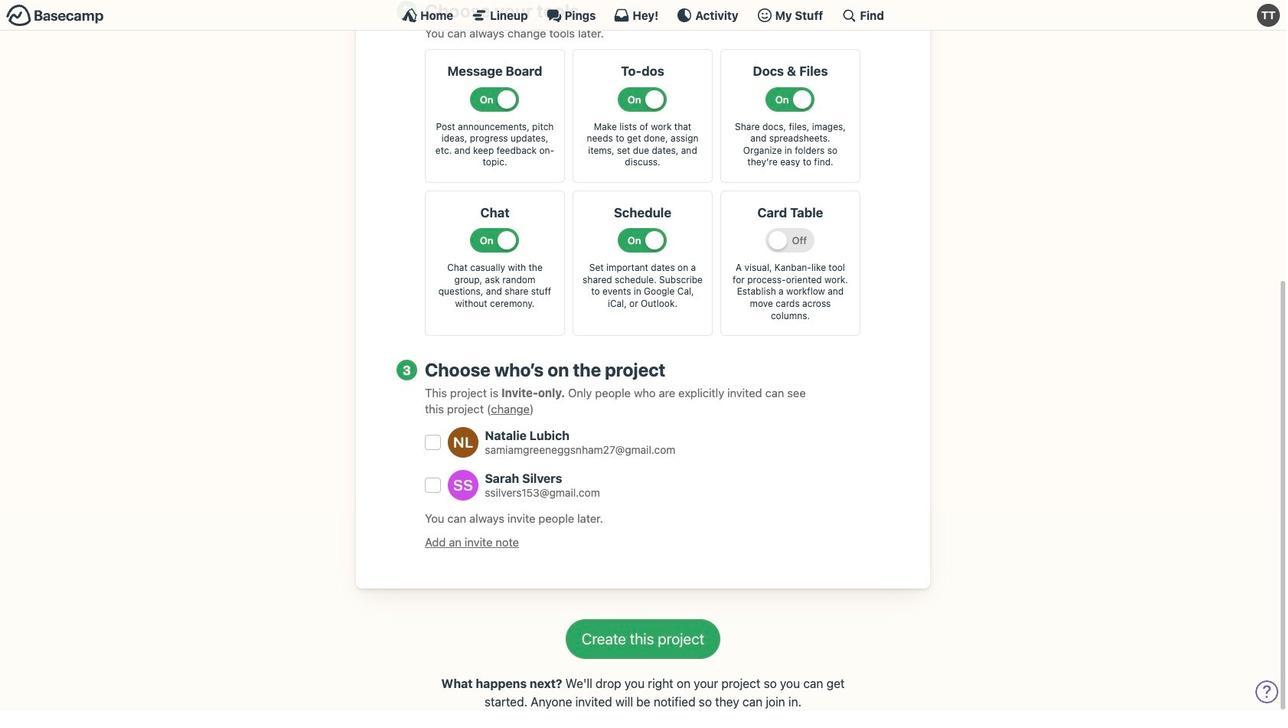 Task type: locate. For each thing, give the bounding box(es) containing it.
terry turtle image
[[1257, 4, 1280, 27]]

sarah silvers image
[[448, 470, 479, 501]]

None submit
[[565, 619, 721, 659]]



Task type: describe. For each thing, give the bounding box(es) containing it.
keyboard shortcut: ⌘ + / image
[[842, 8, 857, 23]]

main element
[[0, 0, 1286, 31]]

natalie lubich image
[[448, 427, 479, 458]]

switch accounts image
[[6, 4, 104, 28]]



Task type: vqa. For each thing, say whether or not it's contained in the screenshot.
the Keyboard shortcut: ⌘ + / 'icon'
yes



